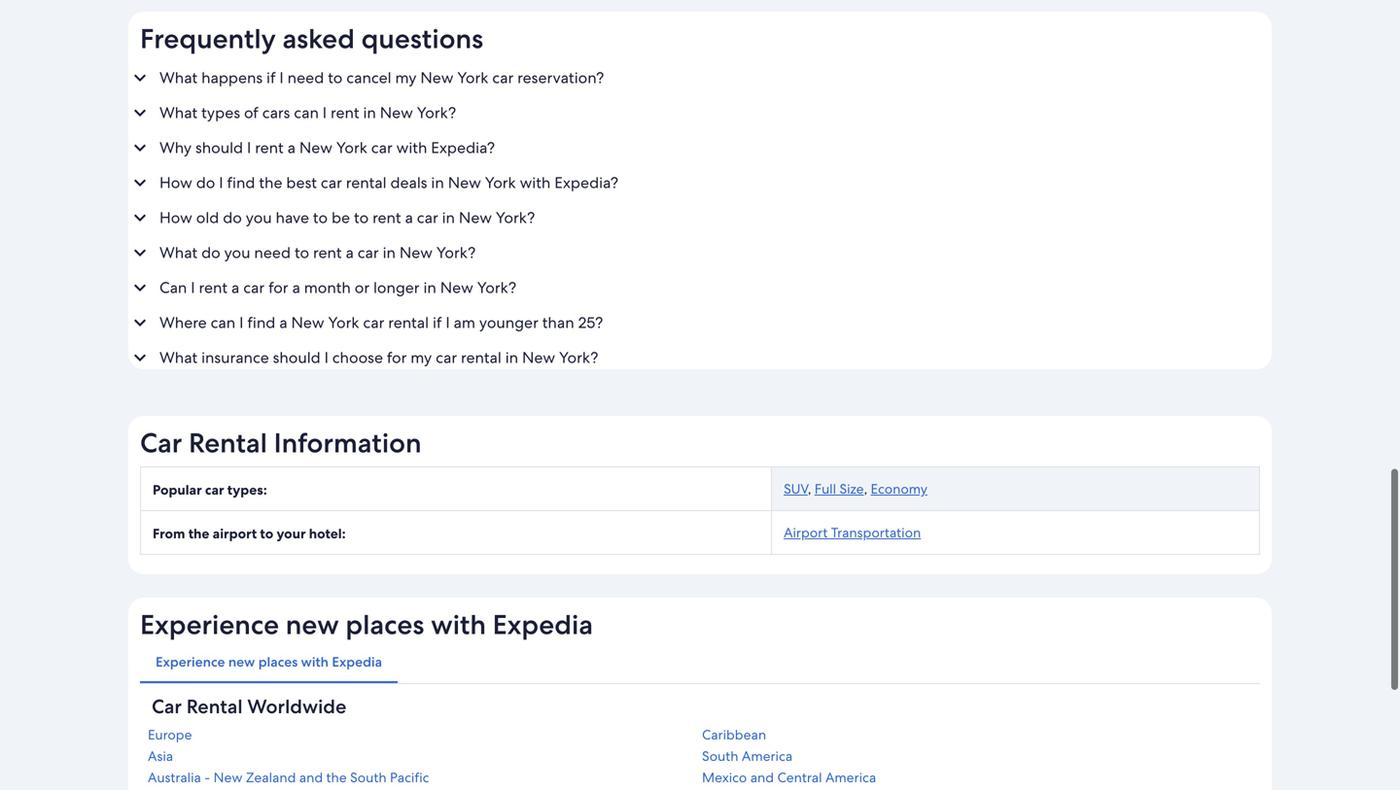 Task type: describe. For each thing, give the bounding box(es) containing it.
new right deals
[[448, 173, 481, 193]]

popular car types:
[[153, 482, 267, 499]]

i left choose
[[324, 348, 329, 368]]

car up or
[[358, 243, 379, 263]]

your
[[277, 525, 306, 543]]

in down the cancel
[[363, 103, 376, 123]]

1 vertical spatial america
[[826, 770, 877, 787]]

i up the old
[[219, 173, 223, 193]]

suv link
[[784, 481, 808, 498]]

i down of
[[247, 138, 251, 158]]

asia link
[[148, 748, 698, 766]]

cars
[[262, 103, 290, 123]]

rental for worldwide
[[186, 695, 243, 720]]

insurance
[[201, 348, 269, 368]]

0 horizontal spatial if
[[267, 68, 276, 88]]

and inside south america australia - new zealand and the south pacific
[[299, 770, 323, 787]]

new down the how do i find the best car rental deals in new york with expedia?
[[459, 208, 492, 228]]

new down what happens if i need to cancel my new york car reservation?
[[380, 103, 413, 123]]

airport transportation link
[[784, 525, 921, 542]]

1 horizontal spatial if
[[433, 313, 442, 333]]

how for how old do you have to be to rent a car in new york?
[[160, 208, 192, 228]]

car down am
[[436, 348, 457, 368]]

transportation
[[831, 525, 921, 542]]

australia - new zealand and the south pacific link
[[148, 770, 698, 787]]

europe link
[[148, 727, 698, 744]]

popular
[[153, 482, 202, 499]]

0 vertical spatial you
[[246, 208, 272, 228]]

a down can i rent a car for a month or longer in new york?
[[279, 313, 287, 333]]

frequently
[[140, 21, 276, 57]]

am
[[454, 313, 476, 333]]

where
[[160, 313, 207, 333]]

for for my
[[387, 348, 407, 368]]

car rental information
[[140, 426, 422, 461]]

1 vertical spatial you
[[224, 243, 250, 263]]

1 vertical spatial need
[[254, 243, 291, 263]]

to right be
[[354, 208, 369, 228]]

airport
[[784, 525, 828, 542]]

0 vertical spatial experience
[[140, 608, 279, 643]]

be
[[332, 208, 350, 228]]

a up best at the left top
[[288, 138, 296, 158]]

experience new places with expedia link
[[140, 641, 398, 684]]

do for you
[[201, 243, 220, 263]]

what for what do you need to rent a car in new york?
[[160, 243, 198, 263]]

suv
[[784, 481, 808, 498]]

1 horizontal spatial south
[[702, 748, 739, 766]]

reservation?
[[518, 68, 604, 88]]

mexico
[[702, 770, 747, 787]]

i up "cars"
[[280, 68, 284, 88]]

rental for information
[[189, 426, 267, 461]]

from
[[153, 525, 185, 543]]

or
[[355, 278, 370, 298]]

find for the
[[227, 173, 255, 193]]

rent down the how do i find the best car rental deals in new york with expedia?
[[373, 208, 401, 228]]

0 horizontal spatial should
[[196, 138, 243, 158]]

car up what insurance should i choose for my car rental in new york? on the left
[[363, 313, 385, 333]]

than
[[543, 313, 575, 333]]

car for car rental worldwide
[[152, 695, 182, 720]]

pacific
[[390, 770, 429, 787]]

why
[[160, 138, 192, 158]]

in right longer
[[424, 278, 437, 298]]

asked
[[283, 21, 355, 57]]

for for a
[[269, 278, 288, 298]]

mexico and central america
[[702, 770, 877, 787]]

car up insurance
[[243, 278, 265, 298]]

month
[[304, 278, 351, 298]]

york down questions
[[457, 68, 489, 88]]

0 horizontal spatial can
[[211, 313, 236, 333]]

information
[[274, 426, 422, 461]]

types:
[[227, 482, 267, 499]]

i left am
[[446, 313, 450, 333]]

of
[[244, 103, 259, 123]]

new up am
[[440, 278, 474, 298]]

worldwide
[[247, 695, 347, 720]]

new down month
[[291, 313, 324, 333]]

can
[[160, 278, 187, 298]]

what happens if i need to cancel my new york car reservation?
[[160, 68, 604, 88]]

2 and from the left
[[751, 770, 774, 787]]

hotel:
[[309, 525, 346, 543]]

to left be
[[313, 208, 328, 228]]

economy link
[[871, 481, 928, 498]]

1 vertical spatial do
[[223, 208, 242, 228]]

what for what types of cars can i rent in new york?
[[160, 103, 198, 123]]

rent up why should i rent a new york car with expedia? at the left of page
[[331, 103, 359, 123]]

1 horizontal spatial the
[[259, 173, 283, 193]]

car rental worldwide
[[152, 695, 347, 720]]

0 vertical spatial expedia
[[493, 608, 593, 643]]

new down 'than'
[[522, 348, 555, 368]]

caribbean link
[[702, 727, 1253, 744]]

in right deals
[[431, 173, 444, 193]]

i up insurance
[[239, 313, 244, 333]]

south america australia - new zealand and the south pacific
[[148, 748, 793, 787]]

airport transportation
[[784, 525, 921, 542]]

south america link
[[702, 748, 1253, 766]]

1 , from the left
[[808, 481, 812, 498]]

to left the cancel
[[328, 68, 343, 88]]

how for how do i find the best car rental deals in new york with expedia?
[[160, 173, 192, 193]]

why should i rent a new york car with expedia?
[[160, 138, 495, 158]]

younger
[[479, 313, 539, 333]]

york down can i rent a car for a month or longer in new york?
[[328, 313, 359, 333]]

i right can
[[191, 278, 195, 298]]

car for car rental information
[[140, 426, 182, 461]]



Task type: locate. For each thing, give the bounding box(es) containing it.
full
[[815, 481, 837, 498]]

car up the how do i find the best car rental deals in new york with expedia?
[[371, 138, 393, 158]]

to left your
[[260, 525, 274, 543]]

can i rent a car for a month or longer in new york?
[[160, 278, 517, 298]]

0 vertical spatial can
[[294, 103, 319, 123]]

0 vertical spatial experience new places with expedia
[[140, 608, 593, 643]]

1 vertical spatial places
[[258, 654, 298, 671]]

2 what from the top
[[160, 103, 198, 123]]

car
[[140, 426, 182, 461], [152, 695, 182, 720]]

car
[[492, 68, 514, 88], [371, 138, 393, 158], [321, 173, 342, 193], [417, 208, 438, 228], [358, 243, 379, 263], [243, 278, 265, 298], [363, 313, 385, 333], [436, 348, 457, 368], [205, 482, 224, 499]]

with
[[396, 138, 427, 158], [520, 173, 551, 193], [431, 608, 486, 643], [301, 654, 329, 671]]

0 vertical spatial america
[[742, 748, 793, 766]]

0 horizontal spatial the
[[188, 525, 210, 543]]

1 vertical spatial my
[[411, 348, 432, 368]]

and left central
[[751, 770, 774, 787]]

0 horizontal spatial america
[[742, 748, 793, 766]]

how old do you have to be to rent a car in new york?
[[160, 208, 535, 228]]

1 horizontal spatial ,
[[864, 481, 868, 498]]

0 vertical spatial if
[[267, 68, 276, 88]]

south left pacific
[[350, 770, 387, 787]]

have
[[276, 208, 309, 228]]

what insurance should i choose for my car rental in new york?
[[160, 348, 599, 368]]

0 vertical spatial south
[[702, 748, 739, 766]]

do up the old
[[196, 173, 215, 193]]

how down why at the top of page
[[160, 173, 192, 193]]

rental for my
[[461, 348, 502, 368]]

2 vertical spatial do
[[201, 243, 220, 263]]

south
[[702, 748, 739, 766], [350, 770, 387, 787]]

rent up month
[[313, 243, 342, 263]]

rental
[[346, 173, 387, 193], [388, 313, 429, 333], [461, 348, 502, 368]]

2 horizontal spatial rental
[[461, 348, 502, 368]]

0 horizontal spatial expedia?
[[431, 138, 495, 158]]

1 horizontal spatial expedia?
[[555, 173, 619, 193]]

1 vertical spatial find
[[247, 313, 276, 333]]

for
[[269, 278, 288, 298], [387, 348, 407, 368]]

what for what happens if i need to cancel my new york car reservation?
[[160, 68, 198, 88]]

1 horizontal spatial places
[[346, 608, 425, 643]]

1 horizontal spatial should
[[273, 348, 321, 368]]

1 horizontal spatial for
[[387, 348, 407, 368]]

do
[[196, 173, 215, 193], [223, 208, 242, 228], [201, 243, 220, 263]]

2 horizontal spatial the
[[326, 770, 347, 787]]

my
[[395, 68, 417, 88], [411, 348, 432, 368]]

experience
[[140, 608, 279, 643], [156, 654, 225, 671]]

for down where can i find a new york car rental if i am younger than 25? in the left top of the page
[[387, 348, 407, 368]]

choose
[[332, 348, 383, 368]]

if up "cars"
[[267, 68, 276, 88]]

0 horizontal spatial and
[[299, 770, 323, 787]]

0 vertical spatial rental
[[346, 173, 387, 193]]

to down have
[[295, 243, 309, 263]]

car up popular at the left
[[140, 426, 182, 461]]

south up mexico
[[702, 748, 739, 766]]

1 and from the left
[[299, 770, 323, 787]]

1 how from the top
[[160, 173, 192, 193]]

2 how from the top
[[160, 208, 192, 228]]

0 horizontal spatial south
[[350, 770, 387, 787]]

new inside south america australia - new zealand and the south pacific
[[214, 770, 243, 787]]

america
[[742, 748, 793, 766], [826, 770, 877, 787]]

new right -
[[214, 770, 243, 787]]

3 what from the top
[[160, 243, 198, 263]]

-
[[205, 770, 210, 787]]

1 vertical spatial car
[[152, 695, 182, 720]]

new down questions
[[421, 68, 454, 88]]

rent right can
[[199, 278, 228, 298]]

1 what from the top
[[160, 68, 198, 88]]

0 vertical spatial rental
[[189, 426, 267, 461]]

2 , from the left
[[864, 481, 868, 498]]

old
[[196, 208, 219, 228]]

1 vertical spatial new
[[228, 654, 255, 671]]

can right "cars"
[[294, 103, 319, 123]]

in up longer
[[383, 243, 396, 263]]

rental down longer
[[388, 313, 429, 333]]

rental up how old do you have to be to rent a car in new york?
[[346, 173, 387, 193]]

car up europe
[[152, 695, 182, 720]]

1 horizontal spatial expedia
[[493, 608, 593, 643]]

do right the old
[[223, 208, 242, 228]]

you
[[246, 208, 272, 228], [224, 243, 250, 263]]

0 vertical spatial do
[[196, 173, 215, 193]]

in
[[363, 103, 376, 123], [431, 173, 444, 193], [442, 208, 455, 228], [383, 243, 396, 263], [424, 278, 437, 298], [506, 348, 519, 368]]

how
[[160, 173, 192, 193], [160, 208, 192, 228]]

york up the how do i find the best car rental deals in new york with expedia?
[[336, 138, 368, 158]]

car left types:
[[205, 482, 224, 499]]

caribbean asia
[[148, 727, 767, 766]]

car right best at the left top
[[321, 173, 342, 193]]

if
[[267, 68, 276, 88], [433, 313, 442, 333]]

0 vertical spatial new
[[286, 608, 339, 643]]

america right central
[[826, 770, 877, 787]]

caribbean
[[702, 727, 767, 744]]

1 vertical spatial south
[[350, 770, 387, 787]]

need up "what types of cars can i rent in new york?"
[[288, 68, 324, 88]]

in down "younger"
[[506, 348, 519, 368]]

new
[[421, 68, 454, 88], [380, 103, 413, 123], [299, 138, 333, 158], [448, 173, 481, 193], [459, 208, 492, 228], [400, 243, 433, 263], [440, 278, 474, 298], [291, 313, 324, 333], [522, 348, 555, 368], [214, 770, 243, 787]]

cancel
[[347, 68, 392, 88]]

0 vertical spatial find
[[227, 173, 255, 193]]

suv , full size , economy
[[784, 481, 928, 498]]

a left month
[[292, 278, 300, 298]]

for left month
[[269, 278, 288, 298]]

0 horizontal spatial for
[[269, 278, 288, 298]]

and right zealand
[[299, 770, 323, 787]]

australia
[[148, 770, 201, 787]]

expedia
[[493, 608, 593, 643], [332, 654, 382, 671]]

the left best at the left top
[[259, 173, 283, 193]]

can up insurance
[[211, 313, 236, 333]]

york?
[[417, 103, 456, 123], [496, 208, 535, 228], [437, 243, 476, 263], [477, 278, 517, 298], [559, 348, 599, 368]]

airport
[[213, 525, 257, 543]]

economy
[[871, 481, 928, 498]]

rental down am
[[461, 348, 502, 368]]

rental for york
[[388, 313, 429, 333]]

2 vertical spatial rental
[[461, 348, 502, 368]]

a
[[288, 138, 296, 158], [405, 208, 413, 228], [346, 243, 354, 263], [231, 278, 240, 298], [292, 278, 300, 298], [279, 313, 287, 333]]

full size link
[[815, 481, 864, 498]]

rental up popular car types:
[[189, 426, 267, 461]]

1 vertical spatial experience new places with expedia
[[156, 654, 382, 671]]

0 horizontal spatial new
[[228, 654, 255, 671]]

0 vertical spatial the
[[259, 173, 283, 193]]

need down have
[[254, 243, 291, 263]]

find left best at the left top
[[227, 173, 255, 193]]

, left full
[[808, 481, 812, 498]]

frequently asked questions
[[140, 21, 484, 57]]

do down the old
[[201, 243, 220, 263]]

where can i find a new york car rental if i am younger than 25?
[[160, 313, 603, 333]]

1 horizontal spatial rental
[[388, 313, 429, 333]]

1 vertical spatial the
[[188, 525, 210, 543]]

what up why at the top of page
[[160, 103, 198, 123]]

1 vertical spatial can
[[211, 313, 236, 333]]

do for i
[[196, 173, 215, 193]]

what do you need to rent a car in new york?
[[160, 243, 476, 263]]

the right zealand
[[326, 770, 347, 787]]

0 vertical spatial need
[[288, 68, 324, 88]]

a down deals
[[405, 208, 413, 228]]

, left economy "link"
[[864, 481, 868, 498]]

asia
[[148, 748, 173, 766]]

to
[[328, 68, 343, 88], [313, 208, 328, 228], [354, 208, 369, 228], [295, 243, 309, 263], [260, 525, 274, 543]]

new up longer
[[400, 243, 433, 263]]

1 horizontal spatial new
[[286, 608, 339, 643]]

should down types
[[196, 138, 243, 158]]

4 what from the top
[[160, 348, 198, 368]]

types
[[201, 103, 240, 123]]

america up mexico and central america
[[742, 748, 793, 766]]

rent down "cars"
[[255, 138, 284, 158]]

mexico and central america link
[[702, 770, 1253, 787]]

,
[[808, 481, 812, 498], [864, 481, 868, 498]]

york right deals
[[485, 173, 516, 193]]

questions
[[361, 21, 484, 57]]

0 horizontal spatial places
[[258, 654, 298, 671]]

0 horizontal spatial expedia
[[332, 654, 382, 671]]

experience new places with expedia
[[140, 608, 593, 643], [156, 654, 382, 671]]

europe
[[148, 727, 192, 744]]

best
[[286, 173, 317, 193]]

1 horizontal spatial can
[[294, 103, 319, 123]]

my down where can i find a new york car rental if i am younger than 25? in the left top of the page
[[411, 348, 432, 368]]

car down deals
[[417, 208, 438, 228]]

rental
[[189, 426, 267, 461], [186, 695, 243, 720]]

should
[[196, 138, 243, 158], [273, 348, 321, 368]]

if left am
[[433, 313, 442, 333]]

york
[[457, 68, 489, 88], [336, 138, 368, 158], [485, 173, 516, 193], [328, 313, 359, 333]]

new up car rental worldwide
[[228, 654, 255, 671]]

how left the old
[[160, 208, 192, 228]]

1 vertical spatial for
[[387, 348, 407, 368]]

car left reservation?
[[492, 68, 514, 88]]

central
[[778, 770, 822, 787]]

a down how old do you have to be to rent a car in new york?
[[346, 243, 354, 263]]

2 vertical spatial the
[[326, 770, 347, 787]]

america inside south america australia - new zealand and the south pacific
[[742, 748, 793, 766]]

i
[[280, 68, 284, 88], [323, 103, 327, 123], [247, 138, 251, 158], [219, 173, 223, 193], [191, 278, 195, 298], [239, 313, 244, 333], [446, 313, 450, 333], [324, 348, 329, 368]]

rental up europe
[[186, 695, 243, 720]]

0 horizontal spatial rental
[[346, 173, 387, 193]]

find up insurance
[[247, 313, 276, 333]]

0 horizontal spatial ,
[[808, 481, 812, 498]]

rent
[[331, 103, 359, 123], [255, 138, 284, 158], [373, 208, 401, 228], [313, 243, 342, 263], [199, 278, 228, 298]]

the inside south america australia - new zealand and the south pacific
[[326, 770, 347, 787]]

zealand
[[246, 770, 296, 787]]

0 vertical spatial car
[[140, 426, 182, 461]]

new down "what types of cars can i rent in new york?"
[[299, 138, 333, 158]]

expedia?
[[431, 138, 495, 158], [555, 173, 619, 193]]

0 vertical spatial my
[[395, 68, 417, 88]]

25?
[[578, 313, 603, 333]]

can
[[294, 103, 319, 123], [211, 313, 236, 333]]

what up can
[[160, 243, 198, 263]]

1 vertical spatial should
[[273, 348, 321, 368]]

1 vertical spatial rental
[[186, 695, 243, 720]]

happens
[[201, 68, 263, 88]]

0 vertical spatial how
[[160, 173, 192, 193]]

places
[[346, 608, 425, 643], [258, 654, 298, 671]]

0 vertical spatial for
[[269, 278, 288, 298]]

in down the how do i find the best car rental deals in new york with expedia?
[[442, 208, 455, 228]]

what down frequently
[[160, 68, 198, 88]]

need
[[288, 68, 324, 88], [254, 243, 291, 263]]

1 vertical spatial experience
[[156, 654, 225, 671]]

from the airport to your hotel:
[[153, 525, 346, 543]]

find for a
[[247, 313, 276, 333]]

what types of cars can i rent in new york?
[[160, 103, 456, 123]]

1 horizontal spatial america
[[826, 770, 877, 787]]

1 vertical spatial rental
[[388, 313, 429, 333]]

1 vertical spatial how
[[160, 208, 192, 228]]

deals
[[391, 173, 428, 193]]

what down where
[[160, 348, 198, 368]]

0 vertical spatial expedia?
[[431, 138, 495, 158]]

new up the 'worldwide'
[[286, 608, 339, 643]]

1 horizontal spatial and
[[751, 770, 774, 787]]

what for what insurance should i choose for my car rental in new york?
[[160, 348, 198, 368]]

the right from
[[188, 525, 210, 543]]

my right the cancel
[[395, 68, 417, 88]]

how do i find the best car rental deals in new york with expedia?
[[160, 173, 619, 193]]

should left choose
[[273, 348, 321, 368]]

i up why should i rent a new york car with expedia? at the left of page
[[323, 103, 327, 123]]

a right can
[[231, 278, 240, 298]]

0 vertical spatial should
[[196, 138, 243, 158]]

0 vertical spatial places
[[346, 608, 425, 643]]

size
[[840, 481, 864, 498]]

1 vertical spatial expedia
[[332, 654, 382, 671]]

longer
[[374, 278, 420, 298]]

1 vertical spatial expedia?
[[555, 173, 619, 193]]

1 vertical spatial if
[[433, 313, 442, 333]]



Task type: vqa. For each thing, say whether or not it's contained in the screenshot.
the bottom South
yes



